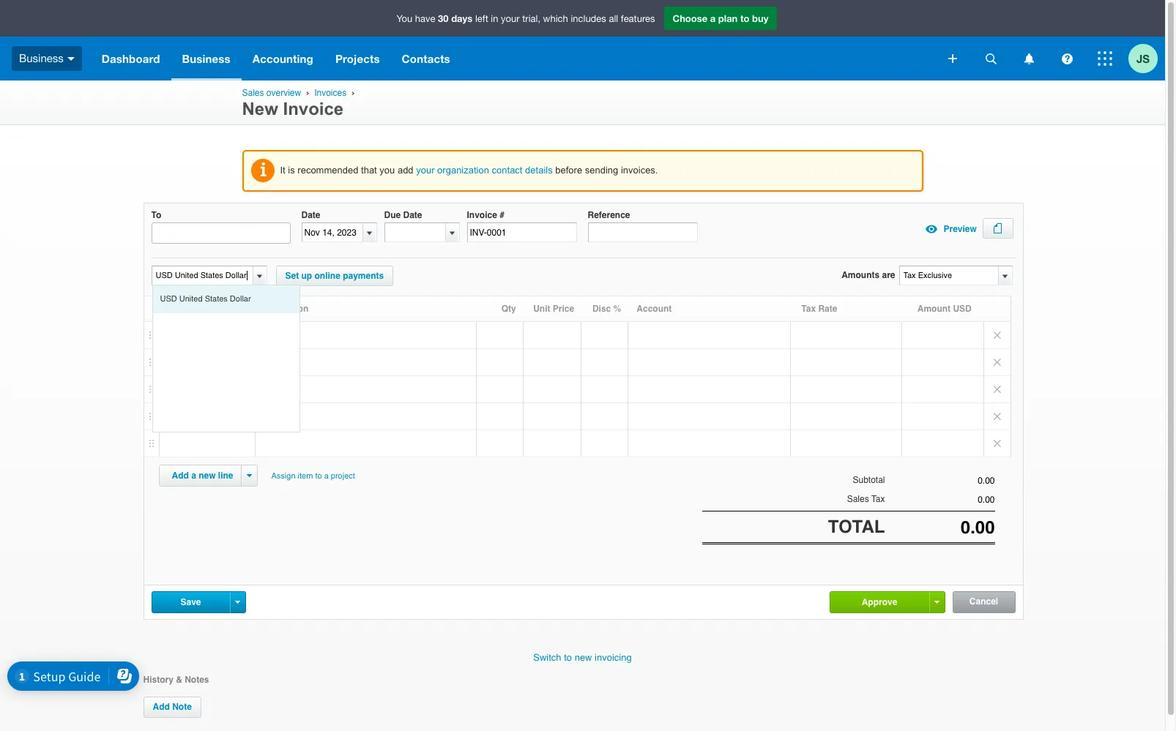 Task type: vqa. For each thing, say whether or not it's contained in the screenshot.
Buy at right
yes



Task type: describe. For each thing, give the bounding box(es) containing it.
new
[[242, 99, 278, 119]]

choose a plan to buy
[[673, 12, 769, 24]]

save
[[181, 598, 201, 608]]

set up online payments link
[[276, 266, 394, 287]]

choose
[[673, 12, 708, 24]]

contact
[[492, 165, 523, 176]]

line
[[218, 471, 233, 481]]

details
[[525, 165, 553, 176]]

1 delete line item image from the top
[[984, 377, 1011, 403]]

1 horizontal spatial invoice
[[467, 210, 497, 221]]

sales overview link
[[242, 88, 301, 98]]

js button
[[1129, 37, 1166, 81]]

1 vertical spatial tax
[[872, 495, 885, 505]]

1 › from the left
[[306, 88, 309, 97]]

preview
[[944, 224, 977, 234]]

is
[[288, 165, 295, 176]]

add note link
[[143, 698, 201, 719]]

organization
[[437, 165, 489, 176]]

note
[[172, 703, 192, 713]]

total
[[828, 517, 885, 537]]

1 date from the left
[[301, 210, 321, 221]]

invoice #
[[467, 210, 505, 221]]

project
[[331, 472, 355, 481]]

sales overview › invoices › new invoice
[[242, 88, 357, 119]]

0 vertical spatial tax
[[802, 304, 816, 314]]

add for add note
[[153, 703, 170, 713]]

it is recommended that you add your organization contact details before sending invoices.
[[280, 165, 658, 176]]

switch to new invoicing link
[[534, 653, 632, 664]]

new for a
[[199, 471, 216, 481]]

dashboard
[[102, 52, 160, 65]]

your for days
[[501, 13, 520, 24]]

in
[[491, 13, 499, 24]]

business inside popup button
[[19, 52, 64, 64]]

it
[[280, 165, 286, 176]]

banner containing js
[[0, 0, 1166, 81]]

sales for sales tax
[[847, 495, 869, 505]]

save link
[[152, 593, 230, 613]]

business button
[[171, 37, 242, 81]]

add for add a new line
[[172, 471, 189, 481]]

amount usd
[[918, 304, 972, 314]]

&
[[176, 675, 182, 686]]

invoices
[[314, 88, 347, 98]]

2 delete line item image from the top
[[984, 350, 1011, 376]]

set up online payments
[[285, 271, 384, 281]]

assign
[[271, 472, 296, 481]]

amounts are
[[842, 270, 896, 281]]

description
[[260, 304, 309, 314]]

you
[[397, 13, 413, 24]]

item
[[163, 304, 181, 314]]

unit
[[533, 304, 551, 314]]

usd united states dollar
[[160, 295, 251, 304]]

assign item to a project link
[[265, 465, 362, 488]]

to
[[151, 210, 161, 221]]

add a new line
[[172, 471, 233, 481]]

item
[[298, 472, 313, 481]]

due date
[[384, 210, 422, 221]]

amounts
[[842, 270, 880, 281]]

sales for sales overview › invoices › new invoice
[[242, 88, 264, 98]]

a for plan
[[710, 12, 716, 24]]

unit price
[[533, 304, 575, 314]]

approve link
[[830, 593, 929, 613]]

accounting button
[[242, 37, 324, 81]]

days
[[451, 12, 473, 24]]

united
[[179, 295, 203, 304]]

rate
[[819, 304, 838, 314]]

your organization contact details link
[[416, 165, 553, 176]]

cancel
[[970, 597, 999, 607]]

history
[[143, 675, 174, 686]]

projects button
[[324, 37, 391, 81]]

account
[[637, 304, 672, 314]]

tax rate
[[802, 304, 838, 314]]

that
[[361, 165, 377, 176]]

2 vertical spatial to
[[564, 653, 572, 664]]

30
[[438, 12, 449, 24]]

business inside dropdown button
[[182, 52, 231, 65]]

price
[[553, 304, 575, 314]]

cancel button
[[954, 593, 1015, 613]]

a for new
[[191, 471, 196, 481]]

2 delete line item image from the top
[[984, 431, 1011, 457]]

Date text field
[[302, 224, 363, 242]]

overview
[[267, 88, 301, 98]]



Task type: locate. For each thing, give the bounding box(es) containing it.
Reference text field
[[588, 223, 698, 243]]

amount
[[918, 304, 951, 314]]

1 horizontal spatial date
[[403, 210, 422, 221]]

to left buy
[[741, 12, 750, 24]]

delete line item image
[[984, 322, 1011, 349], [984, 350, 1011, 376], [984, 404, 1011, 430]]

disc %
[[593, 304, 621, 314]]

trial,
[[523, 13, 541, 24]]

0 horizontal spatial sales
[[242, 88, 264, 98]]

your right in
[[501, 13, 520, 24]]

contacts
[[402, 52, 450, 65]]

0 horizontal spatial new
[[199, 471, 216, 481]]

0 horizontal spatial tax
[[802, 304, 816, 314]]

to inside banner
[[741, 12, 750, 24]]

qty
[[502, 304, 516, 314]]

navigation inside banner
[[91, 37, 938, 81]]

invoicing
[[595, 653, 632, 664]]

2 date from the left
[[403, 210, 422, 221]]

all
[[609, 13, 618, 24]]

includes
[[571, 13, 606, 24]]

a left line
[[191, 471, 196, 481]]

1 vertical spatial to
[[315, 472, 322, 481]]

1 horizontal spatial ›
[[352, 88, 355, 97]]

delete line item image
[[984, 377, 1011, 403], [984, 431, 1011, 457]]

1 delete line item image from the top
[[984, 322, 1011, 349]]

add left 'note'
[[153, 703, 170, 713]]

›
[[306, 88, 309, 97], [352, 88, 355, 97]]

payments
[[343, 271, 384, 281]]

› left 'invoices' link
[[306, 88, 309, 97]]

to right item
[[315, 472, 322, 481]]

0 horizontal spatial ›
[[306, 88, 309, 97]]

navigation
[[91, 37, 938, 81]]

1 horizontal spatial new
[[575, 653, 592, 664]]

a left plan on the top of page
[[710, 12, 716, 24]]

2 › from the left
[[352, 88, 355, 97]]

new
[[199, 471, 216, 481], [575, 653, 592, 664]]

0 vertical spatial add
[[172, 471, 189, 481]]

0 horizontal spatial to
[[315, 472, 322, 481]]

due
[[384, 210, 401, 221]]

0 horizontal spatial your
[[416, 165, 435, 176]]

1 horizontal spatial sales
[[847, 495, 869, 505]]

sales down "subtotal"
[[847, 495, 869, 505]]

2 horizontal spatial a
[[710, 12, 716, 24]]

usd right amount
[[953, 304, 972, 314]]

#
[[500, 210, 505, 221]]

more add line options... image
[[247, 475, 252, 478]]

None text field
[[900, 267, 998, 285], [885, 476, 995, 487], [900, 267, 998, 285], [885, 476, 995, 487]]

left
[[475, 13, 488, 24]]

switch to new invoicing
[[534, 653, 632, 664]]

history & notes
[[143, 675, 209, 686]]

3 delete line item image from the top
[[984, 404, 1011, 430]]

1 horizontal spatial your
[[501, 13, 520, 24]]

your
[[501, 13, 520, 24], [416, 165, 435, 176]]

add
[[172, 471, 189, 481], [153, 703, 170, 713]]

add left line
[[172, 471, 189, 481]]

svg image inside business popup button
[[67, 57, 75, 61]]

notes
[[185, 675, 209, 686]]

dollar
[[230, 295, 251, 304]]

0 horizontal spatial invoice
[[283, 99, 344, 119]]

up
[[301, 271, 312, 281]]

1 vertical spatial invoice
[[467, 210, 497, 221]]

sales tax
[[847, 495, 885, 505]]

1 vertical spatial new
[[575, 653, 592, 664]]

your right add
[[416, 165, 435, 176]]

have
[[415, 13, 436, 24]]

1 horizontal spatial usd
[[953, 304, 972, 314]]

navigation containing dashboard
[[91, 37, 938, 81]]

1 vertical spatial delete line item image
[[984, 350, 1011, 376]]

to right 'switch'
[[564, 653, 572, 664]]

usd left united
[[160, 295, 177, 304]]

0 vertical spatial new
[[199, 471, 216, 481]]

dashboard link
[[91, 37, 171, 81]]

contacts button
[[391, 37, 461, 81]]

which
[[543, 13, 568, 24]]

1 horizontal spatial a
[[324, 472, 329, 481]]

business button
[[0, 37, 91, 81]]

accounting
[[253, 52, 314, 65]]

business
[[19, 52, 64, 64], [182, 52, 231, 65]]

a
[[710, 12, 716, 24], [191, 471, 196, 481], [324, 472, 329, 481]]

you have 30 days left in your trial, which includes all features
[[397, 12, 655, 24]]

Due Date text field
[[385, 224, 446, 242]]

js
[[1137, 52, 1150, 65]]

invoices link
[[314, 88, 347, 98]]

features
[[621, 13, 655, 24]]

sales inside sales overview › invoices › new invoice
[[242, 88, 264, 98]]

are
[[882, 270, 896, 281]]

add a new line link
[[163, 466, 242, 487]]

add note
[[153, 703, 192, 713]]

tax down "subtotal"
[[872, 495, 885, 505]]

before
[[556, 165, 583, 176]]

1 horizontal spatial add
[[172, 471, 189, 481]]

date up due date 'text box'
[[403, 210, 422, 221]]

%
[[614, 304, 621, 314]]

reference
[[588, 210, 630, 221]]

banner
[[0, 0, 1166, 81]]

more approve options... image
[[935, 601, 940, 604]]

a left project
[[324, 472, 329, 481]]

add
[[398, 165, 414, 176]]

None text field
[[152, 267, 251, 285], [885, 496, 995, 506], [885, 518, 995, 538], [152, 267, 251, 285], [885, 496, 995, 506], [885, 518, 995, 538]]

invoice left #
[[467, 210, 497, 221]]

new left invoicing
[[575, 653, 592, 664]]

date up date text box
[[301, 210, 321, 221]]

sales up new
[[242, 88, 264, 98]]

0 horizontal spatial business
[[19, 52, 64, 64]]

more save options... image
[[235, 601, 240, 604]]

switch
[[534, 653, 562, 664]]

sending
[[585, 165, 619, 176]]

2 horizontal spatial to
[[741, 12, 750, 24]]

sales
[[242, 88, 264, 98], [847, 495, 869, 505]]

0 horizontal spatial add
[[153, 703, 170, 713]]

1 vertical spatial delete line item image
[[984, 431, 1011, 457]]

0 vertical spatial delete line item image
[[984, 377, 1011, 403]]

2 vertical spatial delete line item image
[[984, 404, 1011, 430]]

Invoice # text field
[[467, 223, 577, 243]]

your inside you have 30 days left in your trial, which includes all features
[[501, 13, 520, 24]]

subtotal
[[853, 476, 885, 486]]

0 vertical spatial invoice
[[283, 99, 344, 119]]

0 vertical spatial your
[[501, 13, 520, 24]]

your for that
[[416, 165, 435, 176]]

1 vertical spatial your
[[416, 165, 435, 176]]

online
[[315, 271, 341, 281]]

0 vertical spatial to
[[741, 12, 750, 24]]

tax left rate
[[802, 304, 816, 314]]

set
[[285, 271, 299, 281]]

plan
[[719, 12, 738, 24]]

1 vertical spatial add
[[153, 703, 170, 713]]

› right the invoices
[[352, 88, 355, 97]]

svg image
[[1098, 51, 1113, 66], [986, 53, 997, 64], [1025, 53, 1034, 64], [1062, 53, 1073, 64], [949, 54, 958, 63], [67, 57, 75, 61]]

1 vertical spatial sales
[[847, 495, 869, 505]]

1 horizontal spatial business
[[182, 52, 231, 65]]

0 vertical spatial delete line item image
[[984, 322, 1011, 349]]

1 horizontal spatial to
[[564, 653, 572, 664]]

invoice inside sales overview › invoices › new invoice
[[283, 99, 344, 119]]

invoice down the invoices
[[283, 99, 344, 119]]

recommended
[[298, 165, 359, 176]]

buy
[[752, 12, 769, 24]]

0 vertical spatial sales
[[242, 88, 264, 98]]

0 horizontal spatial usd
[[160, 295, 177, 304]]

usd
[[160, 295, 177, 304], [953, 304, 972, 314]]

you
[[380, 165, 395, 176]]

0 horizontal spatial a
[[191, 471, 196, 481]]

1 horizontal spatial tax
[[872, 495, 885, 505]]

assign item to a project
[[271, 472, 355, 481]]

preview link
[[921, 218, 977, 240]]

0 horizontal spatial date
[[301, 210, 321, 221]]

approve
[[862, 598, 898, 608]]

new left line
[[199, 471, 216, 481]]

invoice
[[283, 99, 344, 119], [467, 210, 497, 221]]

states
[[205, 295, 228, 304]]

new for to
[[575, 653, 592, 664]]

projects
[[335, 52, 380, 65]]



